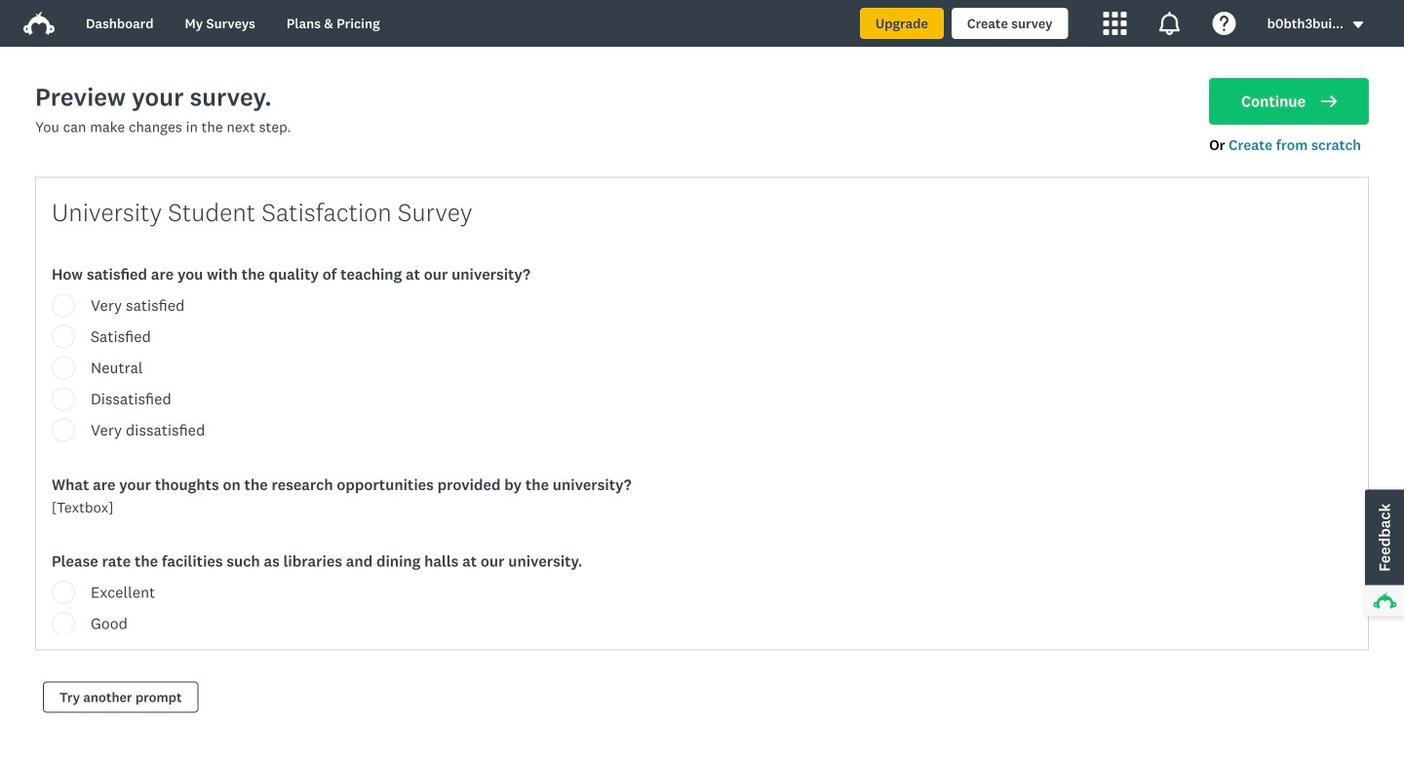 Task type: vqa. For each thing, say whether or not it's contained in the screenshot.
second 'BRAND LOGO'
yes



Task type: describe. For each thing, give the bounding box(es) containing it.
2 brand logo image from the top
[[23, 12, 55, 35]]



Task type: locate. For each thing, give the bounding box(es) containing it.
brand logo image
[[23, 8, 55, 39], [23, 12, 55, 35]]

1 brand logo image from the top
[[23, 8, 55, 39]]

dropdown arrow icon image
[[1352, 18, 1366, 32], [1354, 21, 1364, 28]]

help icon image
[[1213, 12, 1237, 35]]

products icon image
[[1104, 12, 1127, 35], [1104, 12, 1127, 35]]

notification center icon image
[[1159, 12, 1182, 35]]



